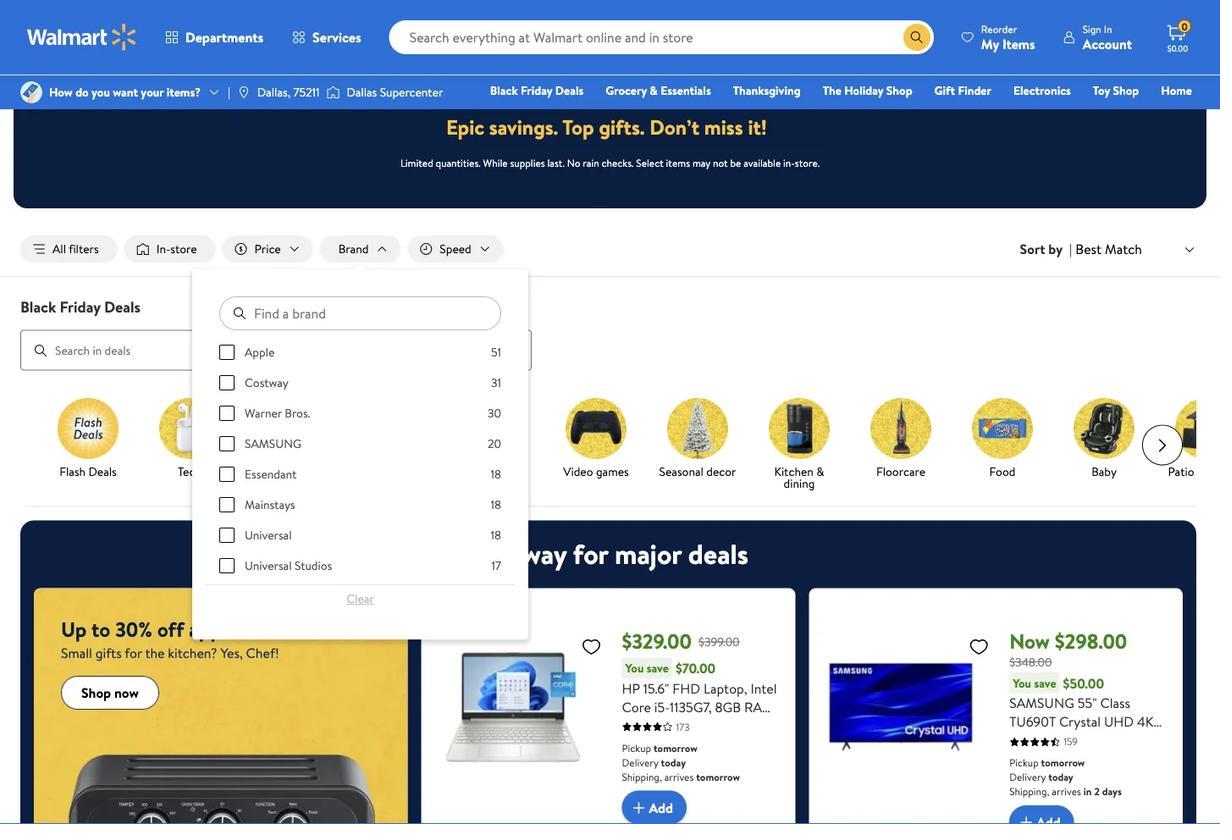Task type: describe. For each thing, give the bounding box(es) containing it.
toy shop link
[[1086, 81, 1147, 100]]

deals inside search box
[[104, 296, 141, 317]]

services
[[313, 28, 361, 47]]

1 vertical spatial fashion link
[[451, 398, 539, 481]]

core
[[622, 698, 652, 716]]

17
[[492, 558, 502, 574]]

kitchen & dining
[[775, 463, 825, 491]]

gift
[[935, 82, 956, 99]]

in-store button
[[124, 236, 216, 263]]

universal for universal studios
[[245, 558, 292, 574]]

$348.00
[[1010, 654, 1053, 670]]

8gb
[[715, 698, 741, 716]]

laptop,
[[704, 679, 748, 698]]

items
[[666, 155, 691, 170]]

television
[[1048, 731, 1105, 750]]

baby link
[[1061, 398, 1149, 481]]

Find a brand search field
[[219, 297, 502, 331]]

shop inside toy shop link
[[1114, 82, 1140, 99]]

in
[[1084, 785, 1093, 799]]

tomorrow for $298.00
[[1042, 756, 1086, 770]]

warner bros.
[[245, 405, 310, 422]]

floorcare
[[877, 463, 926, 480]]

dallas
[[347, 84, 377, 100]]

shop now button
[[61, 676, 159, 710]]

be
[[731, 155, 742, 170]]

flash deals
[[59, 463, 117, 480]]

0 horizontal spatial fashion
[[475, 463, 514, 480]]

shop now
[[81, 684, 139, 702]]

food
[[990, 463, 1016, 480]]

available
[[744, 155, 781, 170]]

toy
[[1094, 82, 1111, 99]]

registry link
[[990, 105, 1049, 123]]

shop video games image
[[566, 398, 627, 459]]

256gb
[[622, 716, 663, 735]]

dallas supercenter
[[347, 84, 443, 100]]

it!
[[748, 113, 768, 141]]

shipping, for now
[[1010, 785, 1050, 799]]

next slide for chipmodulewithimages list image
[[1143, 425, 1184, 466]]

31
[[491, 375, 502, 391]]

sort
[[1021, 240, 1046, 258]]

1 horizontal spatial friday
[[521, 82, 553, 99]]

clear button
[[219, 586, 502, 613]]

18 for mainstays
[[491, 497, 502, 513]]

gar
[[1209, 463, 1221, 480]]

patio & gar
[[1169, 463, 1221, 480]]

black inside search box
[[20, 296, 56, 317]]

the
[[145, 644, 165, 663]]

tech link
[[146, 398, 234, 481]]

home,
[[690, 735, 729, 754]]

$329.00 $399.00
[[622, 627, 740, 656]]

toy shop
[[1094, 82, 1140, 99]]

seasonal decor
[[660, 463, 737, 480]]

the
[[823, 82, 842, 99]]

20
[[488, 436, 502, 452]]

fashion inside home fashion
[[936, 106, 976, 122]]

warner
[[245, 405, 282, 422]]

brand button
[[320, 236, 401, 263]]

best match
[[1076, 240, 1143, 258]]

grocery
[[606, 82, 647, 99]]

kitchen
[[775, 463, 814, 480]]

grocery & essentials
[[606, 82, 711, 99]]

essendant
[[245, 466, 297, 483]]

costway
[[245, 375, 289, 391]]

the holiday shop
[[823, 82, 913, 99]]

shop baby image
[[1074, 398, 1135, 459]]

deals
[[689, 536, 749, 573]]

now
[[1010, 627, 1051, 656]]

chef!
[[246, 644, 279, 663]]

& for dining
[[817, 463, 825, 480]]

$329.00
[[622, 627, 692, 656]]

1 horizontal spatial for
[[573, 536, 609, 573]]

arrives for save
[[665, 770, 694, 784]]

kitchen & dining link
[[756, 398, 844, 493]]

| inside sort and filter section element
[[1070, 240, 1073, 258]]

do
[[76, 84, 89, 100]]

black friday deals link
[[483, 81, 592, 100]]

off
[[157, 616, 184, 644]]

add to cart image for now
[[1017, 813, 1037, 824]]

shipping, for you
[[622, 770, 662, 784]]

$0.00
[[1168, 42, 1189, 54]]

2 vertical spatial deals
[[89, 463, 117, 480]]

pickup tomorrow delivery today shipping, arrives in 2 days
[[1010, 756, 1123, 799]]

home fashion
[[936, 82, 1193, 122]]

walmart+ link
[[1135, 105, 1201, 123]]

items?
[[167, 84, 201, 100]]

savings.
[[490, 113, 559, 141]]

pickup tomorrow delivery today shipping, arrives tomorrow
[[622, 741, 740, 784]]

up to 30% off appliances small gifts for the kitchen? yes, chef!
[[61, 616, 282, 663]]

hp
[[622, 679, 641, 698]]

reorder my items
[[982, 22, 1036, 53]]

0
[[1182, 19, 1188, 34]]

you inside you save $70.00 hp 15.6" fhd laptop, intel core i5-1135g7, 8gb ram, 256gb ssd, silver, windows 11 home, 15- dy2795wm
[[626, 660, 644, 677]]

 image for how do you want your items?
[[20, 81, 42, 103]]

apple
[[245, 344, 275, 361]]

delivery for you
[[622, 755, 659, 770]]

in-store
[[157, 241, 197, 257]]

reorder
[[982, 22, 1018, 36]]

now $298.00 $348.00 you save $50.00 samsung 55" class tu690t crystal uhd 4k smart television - un55tu690tfxza (new)
[[1010, 627, 1162, 769]]

shop floorcare image
[[871, 398, 932, 459]]

shop fashion image
[[464, 398, 525, 459]]

finder
[[959, 82, 992, 99]]

add to cart image for you
[[629, 798, 649, 818]]

1 horizontal spatial fashion link
[[929, 105, 983, 123]]

to
[[91, 616, 110, 644]]

0 horizontal spatial |
[[228, 84, 230, 100]]

& for gar
[[1198, 463, 1206, 480]]

$298.00
[[1055, 627, 1128, 656]]

1135g7,
[[670, 698, 712, 716]]

samsung inside now $298.00 $348.00 you save $50.00 samsung 55" class tu690t crystal uhd 4k smart television - un55tu690tfxza (new)
[[1010, 694, 1075, 713]]

save inside now $298.00 $348.00 you save $50.00 samsung 55" class tu690t crystal uhd 4k smart television - un55tu690tfxza (new)
[[1035, 675, 1057, 691]]

store
[[170, 241, 197, 257]]

shop inside shop now button
[[81, 684, 111, 702]]

price
[[255, 241, 281, 257]]

flash deals image
[[58, 398, 119, 459]]

toys link
[[247, 398, 336, 481]]



Task type: vqa. For each thing, say whether or not it's contained in the screenshot.


Task type: locate. For each thing, give the bounding box(es) containing it.
today for $298.00
[[1049, 770, 1074, 785]]

items
[[1003, 34, 1036, 53]]

0 horizontal spatial shop
[[81, 684, 111, 702]]

shop patio & garden image
[[1176, 398, 1221, 459]]

uhd
[[1105, 713, 1135, 731]]

15-
[[732, 735, 749, 754]]

1 horizontal spatial black
[[490, 82, 518, 99]]

tomorrow for save
[[654, 741, 698, 755]]

while
[[483, 155, 508, 170]]

for left the
[[125, 644, 142, 663]]

-
[[1108, 731, 1113, 750]]

today down un55tu690tfxza
[[1049, 770, 1074, 785]]

shop left now
[[81, 684, 111, 702]]

1 horizontal spatial black friday deals
[[490, 82, 584, 99]]

shipping, inside pickup tomorrow delivery today shipping, arrives in 2 days
[[1010, 785, 1050, 799]]

tomorrow down 173
[[654, 741, 698, 755]]

(new)
[[1126, 750, 1162, 769]]

& left gar
[[1198, 463, 1206, 480]]

for
[[573, 536, 609, 573], [125, 644, 142, 663]]

one
[[1063, 106, 1088, 122]]

0 horizontal spatial for
[[125, 644, 142, 663]]

& right grocery
[[650, 82, 658, 99]]

3 18 from the top
[[491, 527, 502, 544]]

 image left how
[[20, 81, 42, 103]]

you down $348.00
[[1013, 675, 1032, 691]]

0 vertical spatial fashion link
[[929, 105, 983, 123]]

rain
[[583, 155, 600, 170]]

pickup inside pickup tomorrow delivery today shipping, arrives tomorrow
[[622, 741, 652, 755]]

arrives left in
[[1053, 785, 1082, 799]]

black friday deals up "savings."
[[490, 82, 584, 99]]

arrives for $298.00
[[1053, 785, 1082, 799]]

friday down filters
[[60, 296, 101, 317]]

small
[[61, 644, 92, 663]]

search image
[[34, 344, 47, 357]]

brand
[[339, 241, 369, 257]]

universal left studios
[[245, 558, 292, 574]]

None checkbox
[[219, 345, 235, 360], [219, 375, 235, 391], [219, 497, 235, 513], [219, 558, 235, 574], [219, 345, 235, 360], [219, 375, 235, 391], [219, 497, 235, 513], [219, 558, 235, 574]]

group
[[219, 344, 502, 824]]

not
[[713, 155, 728, 170]]

0 horizontal spatial &
[[650, 82, 658, 99]]

 image left dallas,
[[237, 86, 251, 99]]

delivery for now
[[1010, 770, 1047, 785]]

0 horizontal spatial fashion link
[[451, 398, 539, 481]]

tomorrow down 159
[[1042, 756, 1086, 770]]

shipping, up "add" button
[[622, 770, 662, 784]]

shop food image
[[973, 398, 1034, 459]]

2 horizontal spatial shop
[[1114, 82, 1140, 99]]

18 down the '20'
[[491, 466, 502, 483]]

home link
[[1154, 81, 1201, 100]]

delivery inside pickup tomorrow delivery today shipping, arrives tomorrow
[[622, 755, 659, 770]]

arrives inside pickup tomorrow delivery today shipping, arrives tomorrow
[[665, 770, 694, 784]]

arrives
[[665, 770, 694, 784], [1053, 785, 1082, 799]]

pickup for now
[[1010, 756, 1039, 770]]

fashion
[[936, 106, 976, 122], [475, 463, 514, 480]]

0 horizontal spatial samsung
[[245, 436, 302, 452]]

decor
[[707, 463, 737, 480]]

1 horizontal spatial samsung
[[1010, 694, 1075, 713]]

2 vertical spatial 18
[[491, 527, 502, 544]]

shop toys image
[[261, 398, 322, 459]]

samsung
[[245, 436, 302, 452], [1010, 694, 1075, 713]]

 image right 75211
[[327, 84, 340, 101]]

speed
[[440, 241, 472, 257]]

group containing apple
[[219, 344, 502, 824]]

0 vertical spatial 18
[[491, 466, 502, 483]]

save inside you save $70.00 hp 15.6" fhd laptop, intel core i5-1135g7, 8gb ram, 256gb ssd, silver, windows 11 home, 15- dy2795wm
[[647, 660, 669, 677]]

18 up this
[[491, 497, 502, 513]]

1 universal from the top
[[245, 527, 292, 544]]

1 vertical spatial |
[[1070, 240, 1073, 258]]

pickup down smart
[[1010, 756, 1039, 770]]

0 horizontal spatial save
[[647, 660, 669, 677]]

price button
[[222, 236, 313, 263]]

store.
[[795, 155, 820, 170]]

shipping, inside pickup tomorrow delivery today shipping, arrives tomorrow
[[622, 770, 662, 784]]

18
[[491, 466, 502, 483], [491, 497, 502, 513], [491, 527, 502, 544]]

0 vertical spatial black
[[490, 82, 518, 99]]

best match button
[[1073, 238, 1201, 260]]

& right dining
[[817, 463, 825, 480]]

0 vertical spatial deals
[[556, 82, 584, 99]]

i5-
[[655, 698, 670, 716]]

1 18 from the top
[[491, 466, 502, 483]]

0 vertical spatial delivery
[[622, 755, 659, 770]]

tech
[[178, 463, 202, 480]]

1 horizontal spatial arrives
[[1053, 785, 1082, 799]]

 image for dallas supercenter
[[327, 84, 340, 101]]

top
[[563, 113, 594, 141]]

samsung up essendant
[[245, 436, 302, 452]]

add to cart image
[[629, 798, 649, 818], [1017, 813, 1037, 824]]

1 vertical spatial universal
[[245, 558, 292, 574]]

0 vertical spatial |
[[228, 84, 230, 100]]

thanksgiving
[[733, 82, 801, 99]]

black friday deals down filters
[[20, 296, 141, 317]]

departments
[[186, 28, 264, 47]]

today for save
[[661, 755, 686, 770]]

1 horizontal spatial &
[[817, 463, 825, 480]]

silver,
[[697, 716, 732, 735]]

deals
[[556, 82, 584, 99], [104, 296, 141, 317], [89, 463, 117, 480]]

dy2795wm
[[622, 754, 686, 772]]

limited quantities. while supplies last. no rain checks. select items may not be available in-store.
[[401, 155, 820, 170]]

you up hp
[[626, 660, 644, 677]]

75211
[[294, 84, 320, 100]]

$329.00 group
[[435, 602, 782, 824]]

1 horizontal spatial shipping,
[[1010, 785, 1050, 799]]

$399.00
[[699, 634, 740, 650]]

all
[[53, 241, 66, 257]]

gift finder
[[935, 82, 992, 99]]

0 vertical spatial arrives
[[665, 770, 694, 784]]

home
[[1162, 82, 1193, 99]]

shop tech image
[[159, 398, 220, 459]]

deals up top
[[556, 82, 584, 99]]

1 horizontal spatial  image
[[237, 86, 251, 99]]

18 for universal
[[491, 527, 502, 544]]

0 vertical spatial samsung
[[245, 436, 302, 452]]

you save $70.00 hp 15.6" fhd laptop, intel core i5-1135g7, 8gb ram, 256gb ssd, silver, windows 11 home, 15- dy2795wm
[[622, 659, 777, 772]]

debit
[[1091, 106, 1120, 122]]

& inside "kitchen & dining"
[[817, 463, 825, 480]]

1 vertical spatial arrives
[[1053, 785, 1082, 799]]

0 horizontal spatial you
[[626, 660, 644, 677]]

shop
[[887, 82, 913, 99], [1114, 82, 1140, 99], [81, 684, 111, 702]]

pickup for you
[[622, 741, 652, 755]]

0 vertical spatial shipping,
[[622, 770, 662, 784]]

delivery down the windows
[[622, 755, 659, 770]]

1 vertical spatial today
[[1049, 770, 1074, 785]]

tomorrow inside pickup tomorrow delivery today shipping, arrives in 2 days
[[1042, 756, 1086, 770]]

1 vertical spatial shipping,
[[1010, 785, 1050, 799]]

18 up 17
[[491, 527, 502, 544]]

shop right holiday on the top of page
[[887, 82, 913, 99]]

0 vertical spatial black friday deals
[[490, 82, 584, 99]]

0 vertical spatial for
[[573, 536, 609, 573]]

0 vertical spatial pickup
[[622, 741, 652, 755]]

today inside pickup tomorrow delivery today shipping, arrives tomorrow
[[661, 755, 686, 770]]

add to cart image inside "add" button
[[629, 798, 649, 818]]

fashion down "gift finder"
[[936, 106, 976, 122]]

2 horizontal spatial  image
[[327, 84, 340, 101]]

0 horizontal spatial  image
[[20, 81, 42, 103]]

Search search field
[[389, 20, 934, 54]]

black up "savings."
[[490, 82, 518, 99]]

holiday
[[845, 82, 884, 99]]

arrives inside pickup tomorrow delivery today shipping, arrives in 2 days
[[1053, 785, 1082, 799]]

1 vertical spatial samsung
[[1010, 694, 1075, 713]]

0 vertical spatial today
[[661, 755, 686, 770]]

1 vertical spatial friday
[[60, 296, 101, 317]]

best
[[1076, 240, 1102, 258]]

51
[[491, 344, 502, 361]]

filters
[[69, 241, 99, 257]]

1 vertical spatial fashion
[[475, 463, 514, 480]]

0 vertical spatial universal
[[245, 527, 292, 544]]

shop right toy at top right
[[1114, 82, 1140, 99]]

1 vertical spatial pickup
[[1010, 756, 1039, 770]]

today inside pickup tomorrow delivery today shipping, arrives in 2 days
[[1049, 770, 1074, 785]]

2 horizontal spatial &
[[1198, 463, 1206, 480]]

class
[[1101, 694, 1131, 713]]

select
[[637, 155, 664, 170]]

1 vertical spatial 18
[[491, 497, 502, 513]]

black friday deals
[[490, 82, 584, 99], [20, 296, 141, 317]]

0 vertical spatial fashion
[[936, 106, 976, 122]]

shipping, down un55tu690tfxza
[[1010, 785, 1050, 799]]

0 horizontal spatial pickup
[[622, 741, 652, 755]]

1 horizontal spatial you
[[1013, 675, 1032, 691]]

crystal
[[1060, 713, 1102, 731]]

in-
[[157, 241, 170, 257]]

173
[[677, 720, 690, 734]]

1 horizontal spatial fashion
[[936, 106, 976, 122]]

0 horizontal spatial shipping,
[[622, 770, 662, 784]]

supplies
[[510, 155, 545, 170]]

arrives down 11
[[665, 770, 694, 784]]

black friday deals inside search box
[[20, 296, 141, 317]]

fashion link down 31
[[451, 398, 539, 481]]

sort and filter section element
[[0, 222, 1221, 276]]

tomorrow down home,
[[697, 770, 740, 784]]

search icon image
[[911, 31, 924, 44]]

smart
[[1010, 731, 1045, 750]]

walmart black friday deals for days image
[[455, 50, 766, 93]]

today down 11
[[661, 755, 686, 770]]

add
[[649, 798, 674, 817]]

last.
[[548, 155, 565, 170]]

2 universal from the top
[[245, 558, 292, 574]]

0 horizontal spatial black friday deals
[[20, 296, 141, 317]]

0 vertical spatial friday
[[521, 82, 553, 99]]

1 vertical spatial black friday deals
[[20, 296, 141, 317]]

Search in deals search field
[[20, 330, 532, 371]]

shop kitchen & dining image
[[769, 398, 830, 459]]

epic
[[447, 113, 485, 141]]

1 horizontal spatial save
[[1035, 675, 1057, 691]]

walmart image
[[27, 24, 137, 51]]

Black Friday Deals search field
[[0, 296, 1221, 371]]

delivery
[[622, 755, 659, 770], [1010, 770, 1047, 785]]

baby
[[1092, 463, 1117, 480]]

you inside now $298.00 $348.00 you save $50.00 samsung 55" class tu690t crystal uhd 4k smart television - un55tu690tfxza (new)
[[1013, 675, 1032, 691]]

pickup down "256gb"
[[622, 741, 652, 755]]

0 horizontal spatial delivery
[[622, 755, 659, 770]]

universal for universal
[[245, 527, 292, 544]]

how do you want your items?
[[49, 84, 201, 100]]

1 vertical spatial deals
[[104, 296, 141, 317]]

4k
[[1138, 713, 1154, 731]]

1 horizontal spatial add to cart image
[[1017, 813, 1037, 824]]

| left dallas,
[[228, 84, 230, 100]]

intel
[[751, 679, 777, 698]]

sign in to add to favorites list, hp 15.6" fhd laptop, intel core i5-1135g7, 8gb ram, 256gb ssd, silver, windows 11 home, 15-dy2795wm image
[[582, 636, 602, 657]]

1 horizontal spatial shop
[[887, 82, 913, 99]]

1 vertical spatial black
[[20, 296, 56, 317]]

fashion link
[[929, 105, 983, 123], [451, 398, 539, 481]]

in-
[[784, 155, 795, 170]]

None checkbox
[[219, 406, 235, 421], [219, 436, 235, 452], [219, 467, 235, 482], [219, 528, 235, 543], [219, 406, 235, 421], [219, 436, 235, 452], [219, 467, 235, 482], [219, 528, 235, 543]]

fhd
[[673, 679, 701, 698]]

deals down in-store button
[[104, 296, 141, 317]]

sign in to add to favorites list, samsung 55" class tu690t crystal uhd 4k smart television - un55tu690tfxza (new) image
[[969, 636, 990, 657]]

1 horizontal spatial delivery
[[1010, 770, 1047, 785]]

for inside up to 30% off appliances small gifts for the kitchen? yes, chef!
[[125, 644, 142, 663]]

floorcare link
[[857, 398, 946, 481]]

shop inside the holiday shop link
[[887, 82, 913, 99]]

pickup
[[622, 741, 652, 755], [1010, 756, 1039, 770]]

0 horizontal spatial black
[[20, 296, 56, 317]]

dallas,
[[257, 84, 291, 100]]

1 vertical spatial for
[[125, 644, 142, 663]]

1 horizontal spatial |
[[1070, 240, 1073, 258]]

for right way at the left bottom
[[573, 536, 609, 573]]

tomorrow
[[654, 741, 698, 755], [1042, 756, 1086, 770], [697, 770, 740, 784]]

games
[[596, 463, 629, 480]]

patio & gar link
[[1162, 398, 1221, 481]]

friday inside search box
[[60, 296, 101, 317]]

save down $348.00
[[1035, 675, 1057, 691]]

1 horizontal spatial pickup
[[1010, 756, 1039, 770]]

checks.
[[602, 155, 634, 170]]

0 horizontal spatial friday
[[60, 296, 101, 317]]

sort by |
[[1021, 240, 1073, 258]]

toys
[[280, 463, 303, 480]]

save up 15.6"
[[647, 660, 669, 677]]

how
[[49, 84, 73, 100]]

now
[[114, 684, 139, 702]]

now $298.00 group
[[823, 602, 1170, 824]]

fashion link down "gift finder"
[[929, 105, 983, 123]]

 image
[[20, 81, 42, 103], [327, 84, 340, 101], [237, 86, 251, 99]]

delivery inside pickup tomorrow delivery today shipping, arrives in 2 days
[[1010, 770, 1047, 785]]

in
[[1105, 22, 1113, 36]]

1 vertical spatial delivery
[[1010, 770, 1047, 785]]

friday up "savings."
[[521, 82, 553, 99]]

2 18 from the top
[[491, 497, 502, 513]]

0 horizontal spatial arrives
[[665, 770, 694, 784]]

0 horizontal spatial add to cart image
[[629, 798, 649, 818]]

pickup inside pickup tomorrow delivery today shipping, arrives in 2 days
[[1010, 756, 1039, 770]]

add to cart image down pickup tomorrow delivery today shipping, arrives in 2 days at right
[[1017, 813, 1037, 824]]

1 horizontal spatial today
[[1049, 770, 1074, 785]]

Walmart Site-Wide search field
[[389, 20, 934, 54]]

black up search 'icon' on the left of the page
[[20, 296, 56, 317]]

this way for major deals
[[469, 536, 749, 573]]

fashion down the '20'
[[475, 463, 514, 480]]

dining
[[784, 475, 815, 491]]

shop seasonal image
[[668, 398, 729, 459]]

add to cart image down dy2795wm
[[629, 798, 649, 818]]

delivery down smart
[[1010, 770, 1047, 785]]

 image for dallas, 75211
[[237, 86, 251, 99]]

& for essentials
[[650, 82, 658, 99]]

samsung inside group
[[245, 436, 302, 452]]

appliances
[[189, 616, 282, 644]]

18 for essendant
[[491, 466, 502, 483]]

video
[[564, 463, 594, 480]]

0 horizontal spatial today
[[661, 755, 686, 770]]

essentials
[[661, 82, 711, 99]]

| right by
[[1070, 240, 1073, 258]]

universal down mainstays
[[245, 527, 292, 544]]

samsung up smart
[[1010, 694, 1075, 713]]

deals right flash
[[89, 463, 117, 480]]



